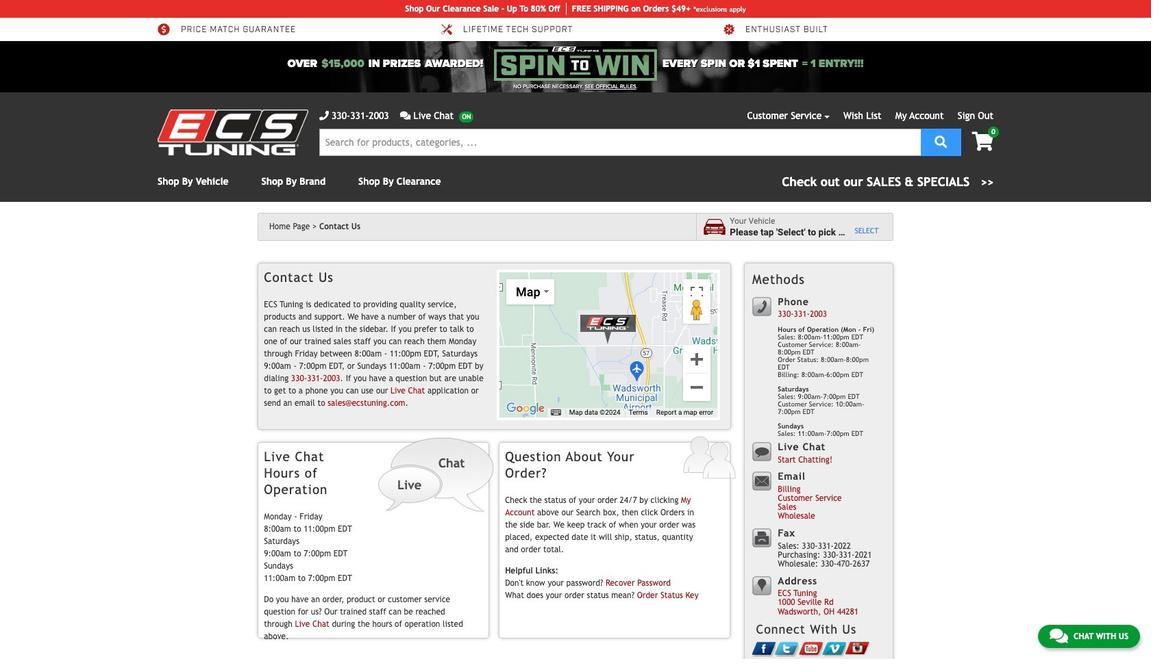 Task type: describe. For each thing, give the bounding box(es) containing it.
google image
[[503, 400, 548, 418]]

comments image
[[1050, 628, 1068, 645]]

phone image
[[319, 111, 329, 121]]

my account image
[[682, 437, 737, 481]]

ecs tuning 'spin to win' contest logo image
[[494, 47, 657, 81]]

1 vertical spatial ecs tuning image
[[574, 311, 643, 345]]

shopping cart image
[[972, 132, 994, 151]]

comments image
[[400, 111, 411, 121]]



Task type: vqa. For each thing, say whether or not it's contained in the screenshot.
ECS Tuning image
yes



Task type: locate. For each thing, give the bounding box(es) containing it.
live chat bubbles image
[[377, 437, 495, 514]]

1 horizontal spatial ecs tuning image
[[574, 311, 643, 345]]

ecs tuning image
[[158, 110, 308, 156], [574, 311, 643, 345]]

Search text field
[[319, 129, 921, 156]]

keyboard shortcuts image
[[551, 410, 561, 416]]

0 horizontal spatial ecs tuning image
[[158, 110, 308, 156]]

search image
[[935, 135, 947, 148]]

map region
[[499, 272, 718, 418]]

0 vertical spatial ecs tuning image
[[158, 110, 308, 156]]



